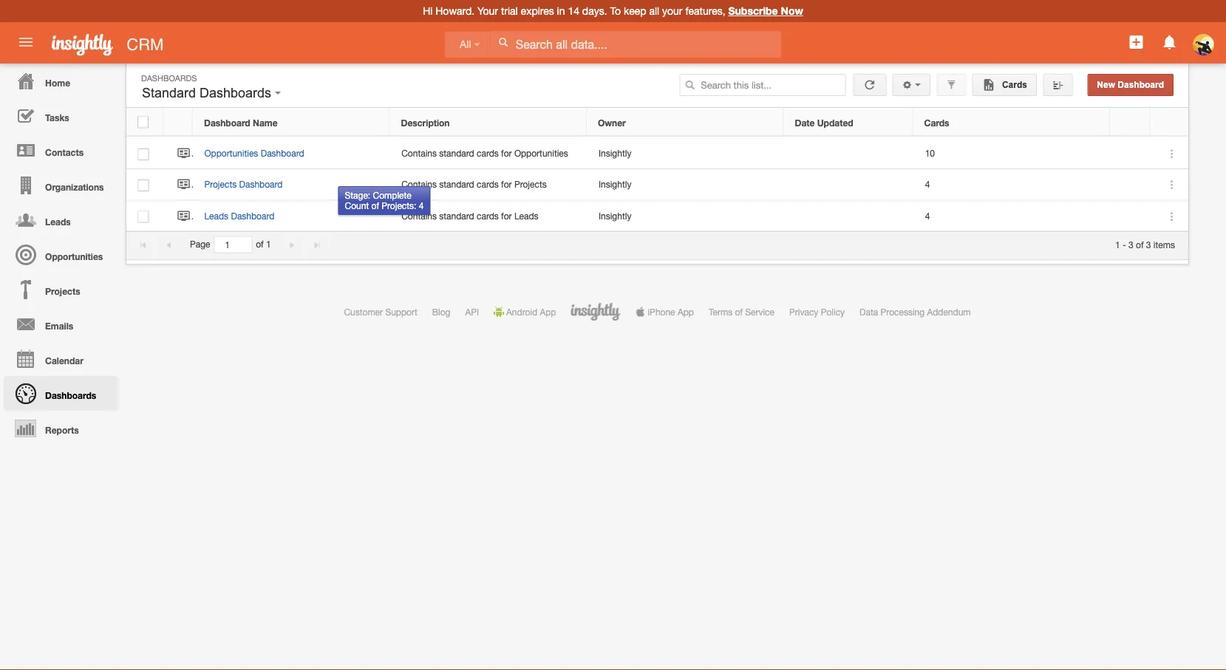 Task type: vqa. For each thing, say whether or not it's contained in the screenshot.


Task type: locate. For each thing, give the bounding box(es) containing it.
organizations link
[[4, 168, 118, 203]]

contacts link
[[4, 133, 118, 168]]

for for projects
[[501, 179, 512, 190]]

1 4 cell from the top
[[914, 170, 1112, 201]]

cards up the 10
[[925, 118, 950, 128]]

processing
[[881, 307, 925, 317]]

contains standard cards for opportunities cell
[[390, 138, 588, 170]]

1 cards from the top
[[477, 148, 499, 159]]

projects up the "emails" 'link' at the left
[[45, 286, 80, 297]]

0 horizontal spatial 1
[[266, 239, 271, 250]]

leads inside navigation
[[45, 217, 71, 227]]

leads up page
[[204, 211, 229, 221]]

1 vertical spatial insightly
[[599, 179, 632, 190]]

navigation containing home
[[0, 64, 118, 446]]

standard up contains standard cards for leads
[[440, 179, 475, 190]]

contains down description
[[402, 148, 437, 159]]

count
[[345, 201, 369, 211]]

date updated
[[795, 118, 854, 128]]

service
[[746, 307, 775, 317]]

1 vertical spatial cards
[[477, 179, 499, 190]]

2 for from the top
[[501, 179, 512, 190]]

android app
[[507, 307, 556, 317]]

2 vertical spatial dashboards
[[45, 390, 96, 401]]

app right "android"
[[540, 307, 556, 317]]

cards for leads
[[477, 211, 499, 221]]

insightly cell
[[588, 138, 785, 170], [588, 170, 785, 201], [588, 201, 785, 232]]

data processing addendum
[[860, 307, 971, 317]]

for down contains standard cards for projects cell
[[501, 211, 512, 221]]

1 vertical spatial contains
[[402, 179, 437, 190]]

1 left -
[[1116, 239, 1121, 250]]

0 vertical spatial cards
[[1000, 80, 1028, 90]]

1 row from the top
[[126, 109, 1188, 136]]

14
[[568, 5, 580, 17]]

0 vertical spatial standard
[[440, 148, 475, 159]]

2 cards from the top
[[477, 179, 499, 190]]

app for iphone app
[[678, 307, 694, 317]]

standard for contains standard cards for leads
[[440, 211, 475, 221]]

addendum
[[928, 307, 971, 317]]

name
[[253, 118, 278, 128]]

app right the iphone
[[678, 307, 694, 317]]

contacts
[[45, 147, 84, 158]]

3 cards from the top
[[477, 211, 499, 221]]

dashboard up the "of 1"
[[231, 211, 275, 221]]

3 right -
[[1129, 239, 1134, 250]]

1 - 3 of 3 items
[[1116, 239, 1176, 250]]

projects up 'leads dashboard'
[[204, 179, 237, 190]]

1 app from the left
[[540, 307, 556, 317]]

cog image
[[903, 80, 913, 90]]

contains for contains standard cards for leads
[[402, 211, 437, 221]]

standard for contains standard cards for opportunities
[[440, 148, 475, 159]]

1 standard from the top
[[440, 148, 475, 159]]

2 horizontal spatial projects
[[515, 179, 547, 190]]

stage: complete count of projects: 4
[[345, 190, 424, 211]]

2 vertical spatial contains
[[402, 211, 437, 221]]

2 app from the left
[[678, 307, 694, 317]]

projects down the contains standard cards for opportunities cell
[[515, 179, 547, 190]]

opportunities for opportunities dashboard
[[204, 148, 258, 159]]

2 row from the top
[[126, 138, 1189, 170]]

1 right 1 field
[[266, 239, 271, 250]]

2 4 cell from the top
[[914, 201, 1112, 232]]

android app link
[[494, 307, 556, 317]]

page
[[190, 239, 210, 250]]

customer support link
[[344, 307, 418, 317]]

2 vertical spatial for
[[501, 211, 512, 221]]

0 vertical spatial dashboards
[[141, 73, 197, 83]]

opportunities for opportunities
[[45, 251, 103, 262]]

new dashboard link
[[1088, 74, 1174, 96]]

reports
[[45, 425, 79, 436]]

row
[[126, 109, 1188, 136], [126, 138, 1189, 170], [126, 170, 1189, 201], [126, 201, 1189, 232]]

dashboard right new
[[1118, 80, 1165, 90]]

projects link
[[4, 272, 118, 307]]

3 row from the top
[[126, 170, 1189, 201]]

of right -
[[1137, 239, 1144, 250]]

for up contains standard cards for projects cell
[[501, 148, 512, 159]]

support
[[386, 307, 418, 317]]

iphone app link
[[636, 307, 694, 317]]

stage:
[[345, 190, 371, 200]]

contains down complete
[[402, 211, 437, 221]]

dashboards up standard
[[141, 73, 197, 83]]

1 horizontal spatial 3
[[1147, 239, 1152, 250]]

standard inside contains standard cards for projects cell
[[440, 179, 475, 190]]

of right count in the top of the page
[[372, 201, 379, 211]]

opportunities up contains standard cards for projects cell
[[515, 148, 569, 159]]

dashboard for new dashboard
[[1118, 80, 1165, 90]]

for down the contains standard cards for opportunities cell
[[501, 179, 512, 190]]

1 vertical spatial for
[[501, 179, 512, 190]]

contains
[[402, 148, 437, 159], [402, 179, 437, 190], [402, 211, 437, 221]]

dashboard
[[1118, 80, 1165, 90], [204, 118, 250, 128], [261, 148, 304, 159], [239, 179, 283, 190], [231, 211, 275, 221]]

1 vertical spatial cards
[[925, 118, 950, 128]]

0 horizontal spatial 3
[[1129, 239, 1134, 250]]

column header
[[1111, 109, 1151, 136]]

0 horizontal spatial app
[[540, 307, 556, 317]]

dashboards up reports link
[[45, 390, 96, 401]]

row containing projects dashboard
[[126, 170, 1189, 201]]

row group
[[126, 138, 1189, 232]]

1 insightly cell from the top
[[588, 138, 785, 170]]

cards inside row
[[925, 118, 950, 128]]

cell
[[785, 138, 914, 170], [1112, 138, 1152, 170], [785, 170, 914, 201], [1112, 170, 1152, 201], [785, 201, 914, 232], [1112, 201, 1152, 232]]

cards
[[477, 148, 499, 159], [477, 179, 499, 190], [477, 211, 499, 221]]

navigation
[[0, 64, 118, 446]]

description
[[401, 118, 450, 128]]

cards up contains standard cards for projects cell
[[477, 148, 499, 159]]

3 contains from the top
[[402, 211, 437, 221]]

data
[[860, 307, 879, 317]]

1 horizontal spatial projects
[[204, 179, 237, 190]]

1 for from the top
[[501, 148, 512, 159]]

1 vertical spatial dashboards
[[200, 85, 272, 101]]

1 horizontal spatial opportunities
[[204, 148, 258, 159]]

1 horizontal spatial 1
[[1116, 239, 1121, 250]]

blog link
[[432, 307, 451, 317]]

opportunities link
[[4, 237, 118, 272]]

cards for projects
[[477, 179, 499, 190]]

of
[[372, 201, 379, 211], [256, 239, 264, 250], [1137, 239, 1144, 250], [735, 307, 743, 317]]

leads up opportunities link
[[45, 217, 71, 227]]

2 standard from the top
[[440, 179, 475, 190]]

dashboards up dashboard name
[[200, 85, 272, 101]]

projects for projects dashboard
[[204, 179, 237, 190]]

cards down the contains standard cards for opportunities cell
[[477, 179, 499, 190]]

leads link
[[4, 203, 118, 237]]

row group containing opportunities dashboard
[[126, 138, 1189, 232]]

2 horizontal spatial leads
[[515, 211, 539, 221]]

hi
[[423, 5, 433, 17]]

standard
[[440, 148, 475, 159], [440, 179, 475, 190], [440, 211, 475, 221]]

insightly cell for contains standard cards for opportunities
[[588, 138, 785, 170]]

show list view filters image
[[947, 80, 957, 90]]

3 standard from the top
[[440, 211, 475, 221]]

3 for from the top
[[501, 211, 512, 221]]

calendar link
[[4, 342, 118, 376]]

date
[[795, 118, 815, 128]]

cards down contains standard cards for projects cell
[[477, 211, 499, 221]]

crm
[[127, 35, 164, 54]]

expires
[[521, 5, 554, 17]]

1 horizontal spatial leads
[[204, 211, 229, 221]]

1 1 from the left
[[266, 239, 271, 250]]

standard down contains standard cards for projects
[[440, 211, 475, 221]]

2 horizontal spatial dashboards
[[200, 85, 272, 101]]

in
[[557, 5, 565, 17]]

1 horizontal spatial cards
[[1000, 80, 1028, 90]]

standard up contains standard cards for projects
[[440, 148, 475, 159]]

0 vertical spatial for
[[501, 148, 512, 159]]

emails link
[[4, 307, 118, 342]]

standard for contains standard cards for projects
[[440, 179, 475, 190]]

0 horizontal spatial projects
[[45, 286, 80, 297]]

standard inside the contains standard cards for opportunities cell
[[440, 148, 475, 159]]

3 left items
[[1147, 239, 1152, 250]]

0 horizontal spatial opportunities
[[45, 251, 103, 262]]

2 vertical spatial standard
[[440, 211, 475, 221]]

new dashboard
[[1098, 80, 1165, 90]]

1 horizontal spatial app
[[678, 307, 694, 317]]

leads
[[204, 211, 229, 221], [515, 211, 539, 221], [45, 217, 71, 227]]

0 vertical spatial contains
[[402, 148, 437, 159]]

to
[[610, 5, 621, 17]]

2 vertical spatial insightly
[[599, 211, 632, 221]]

0 vertical spatial insightly
[[599, 148, 632, 159]]

terms of service link
[[709, 307, 775, 317]]

3 insightly cell from the top
[[588, 201, 785, 232]]

0 vertical spatial cards
[[477, 148, 499, 159]]

dashboard down 'standard dashboards' 'button'
[[204, 118, 250, 128]]

contains up complete
[[402, 179, 437, 190]]

None checkbox
[[138, 116, 149, 128], [138, 149, 149, 160], [138, 180, 149, 192], [138, 116, 149, 128], [138, 149, 149, 160], [138, 180, 149, 192]]

4 row from the top
[[126, 201, 1189, 232]]

2 horizontal spatial opportunities
[[515, 148, 569, 159]]

cards left show sidebar icon
[[1000, 80, 1028, 90]]

opportunities
[[204, 148, 258, 159], [515, 148, 569, 159], [45, 251, 103, 262]]

2 insightly cell from the top
[[588, 170, 785, 201]]

cards
[[1000, 80, 1028, 90], [925, 118, 950, 128]]

leads down contains standard cards for projects cell
[[515, 211, 539, 221]]

1 contains from the top
[[402, 148, 437, 159]]

None checkbox
[[138, 211, 149, 223]]

all
[[460, 39, 472, 50]]

0 horizontal spatial leads
[[45, 217, 71, 227]]

2 insightly from the top
[[599, 179, 632, 190]]

1 vertical spatial standard
[[440, 179, 475, 190]]

terms of service
[[709, 307, 775, 317]]

hi howard. your trial expires in 14 days. to keep all your features, subscribe now
[[423, 5, 804, 17]]

4 cell
[[914, 170, 1112, 201], [914, 201, 1112, 232]]

opportunities down dashboard name
[[204, 148, 258, 159]]

leads inside cell
[[515, 211, 539, 221]]

opportunities inside navigation
[[45, 251, 103, 262]]

standard inside the contains standard cards for leads cell
[[440, 211, 475, 221]]

1 insightly from the top
[[599, 148, 632, 159]]

howard.
[[436, 5, 475, 17]]

projects
[[204, 179, 237, 190], [515, 179, 547, 190], [45, 286, 80, 297]]

for for leads
[[501, 211, 512, 221]]

3 insightly from the top
[[599, 211, 632, 221]]

2 contains from the top
[[402, 179, 437, 190]]

dashboards
[[141, 73, 197, 83], [200, 85, 272, 101], [45, 390, 96, 401]]

2 vertical spatial cards
[[477, 211, 499, 221]]

dashboard down name
[[261, 148, 304, 159]]

tasks link
[[4, 98, 118, 133]]

refresh list image
[[863, 80, 877, 90]]

leads for leads
[[45, 217, 71, 227]]

dashboard down opportunities dashboard 'link'
[[239, 179, 283, 190]]

insightly
[[599, 148, 632, 159], [599, 179, 632, 190], [599, 211, 632, 221]]

opportunities up projects link
[[45, 251, 103, 262]]

0 horizontal spatial dashboards
[[45, 390, 96, 401]]

android
[[507, 307, 538, 317]]

customer
[[344, 307, 383, 317]]

0 horizontal spatial cards
[[925, 118, 950, 128]]



Task type: describe. For each thing, give the bounding box(es) containing it.
insightly cell for contains standard cards for projects
[[588, 170, 785, 201]]

contains for contains standard cards for projects
[[402, 179, 437, 190]]

now
[[781, 5, 804, 17]]

features,
[[686, 5, 726, 17]]

notifications image
[[1162, 33, 1179, 51]]

policy
[[821, 307, 845, 317]]

1 3 from the left
[[1129, 239, 1134, 250]]

opportunities inside cell
[[515, 148, 569, 159]]

projects dashboard link
[[204, 179, 290, 190]]

projects inside cell
[[515, 179, 547, 190]]

dashboard name
[[204, 118, 278, 128]]

privacy policy
[[790, 307, 845, 317]]

projects for projects
[[45, 286, 80, 297]]

api link
[[465, 307, 479, 317]]

dashboard for opportunities dashboard
[[261, 148, 304, 159]]

Search this list... text field
[[680, 74, 846, 96]]

insightly for contains standard cards for opportunities
[[599, 148, 632, 159]]

owner
[[598, 118, 626, 128]]

projects:
[[382, 201, 417, 211]]

privacy policy link
[[790, 307, 845, 317]]

2 3 from the left
[[1147, 239, 1152, 250]]

reports link
[[4, 411, 118, 446]]

app for android app
[[540, 307, 556, 317]]

Search all data.... text field
[[490, 31, 782, 58]]

opportunities dashboard link
[[204, 148, 312, 159]]

organizations
[[45, 182, 104, 192]]

show sidebar image
[[1053, 80, 1064, 90]]

contains standard cards for leads cell
[[390, 201, 588, 232]]

data processing addendum link
[[860, 307, 971, 317]]

search image
[[685, 80, 695, 90]]

cards link
[[973, 74, 1038, 96]]

api
[[465, 307, 479, 317]]

days.
[[583, 5, 608, 17]]

2 1 from the left
[[1116, 239, 1121, 250]]

home
[[45, 78, 70, 88]]

10
[[926, 148, 936, 159]]

updated
[[818, 118, 854, 128]]

of right 1 field
[[256, 239, 264, 250]]

privacy
[[790, 307, 819, 317]]

your
[[478, 5, 498, 17]]

-
[[1123, 239, 1127, 250]]

contains standard cards for projects
[[402, 179, 547, 190]]

all link
[[445, 31, 490, 58]]

tasks
[[45, 112, 69, 123]]

contains standard cards for opportunities
[[402, 148, 569, 159]]

standard
[[142, 85, 196, 101]]

row containing leads dashboard
[[126, 201, 1189, 232]]

new
[[1098, 80, 1116, 90]]

insightly for contains standard cards for leads
[[599, 211, 632, 221]]

1 field
[[215, 237, 252, 253]]

dashboard for projects dashboard
[[239, 179, 283, 190]]

4 for contains standard cards for leads
[[926, 211, 931, 221]]

subscribe now link
[[729, 5, 804, 17]]

standard dashboards
[[142, 85, 275, 101]]

contains for contains standard cards for opportunities
[[402, 148, 437, 159]]

leads dashboard link
[[204, 211, 282, 221]]

dashboard for leads dashboard
[[231, 211, 275, 221]]

subscribe
[[729, 5, 778, 17]]

blog
[[432, 307, 451, 317]]

trial
[[501, 5, 518, 17]]

4 inside stage: complete count of projects: 4
[[419, 201, 424, 211]]

dashboards inside 'button'
[[200, 85, 272, 101]]

contains standard cards for leads
[[402, 211, 539, 221]]

1 horizontal spatial dashboards
[[141, 73, 197, 83]]

items
[[1154, 239, 1176, 250]]

cards for opportunities
[[477, 148, 499, 159]]

contains standard cards for projects cell
[[390, 170, 588, 201]]

projects dashboard
[[204, 179, 283, 190]]

white image
[[498, 37, 509, 47]]

dashboards link
[[4, 376, 118, 411]]

4 cell for contains standard cards for leads
[[914, 201, 1112, 232]]

4 cell for contains standard cards for projects
[[914, 170, 1112, 201]]

terms
[[709, 307, 733, 317]]

all
[[650, 5, 660, 17]]

insightly cell for contains standard cards for leads
[[588, 201, 785, 232]]

keep
[[624, 5, 647, 17]]

row containing dashboard name
[[126, 109, 1188, 136]]

10 cell
[[914, 138, 1112, 170]]

calendar
[[45, 356, 83, 366]]

iphone
[[648, 307, 676, 317]]

of right terms
[[735, 307, 743, 317]]

opportunities dashboard
[[204, 148, 304, 159]]

4 for contains standard cards for projects
[[926, 179, 931, 190]]

your
[[663, 5, 683, 17]]

for for opportunities
[[501, 148, 512, 159]]

home link
[[4, 64, 118, 98]]

row containing opportunities dashboard
[[126, 138, 1189, 170]]

leads for leads dashboard
[[204, 211, 229, 221]]

iphone app
[[648, 307, 694, 317]]

of 1
[[256, 239, 271, 250]]

standard dashboards button
[[138, 82, 285, 104]]

complete
[[373, 190, 412, 200]]

insightly for contains standard cards for projects
[[599, 179, 632, 190]]

none checkbox inside row
[[138, 211, 149, 223]]

of inside stage: complete count of projects: 4
[[372, 201, 379, 211]]

leads dashboard
[[204, 211, 275, 221]]

customer support
[[344, 307, 418, 317]]

emails
[[45, 321, 73, 331]]



